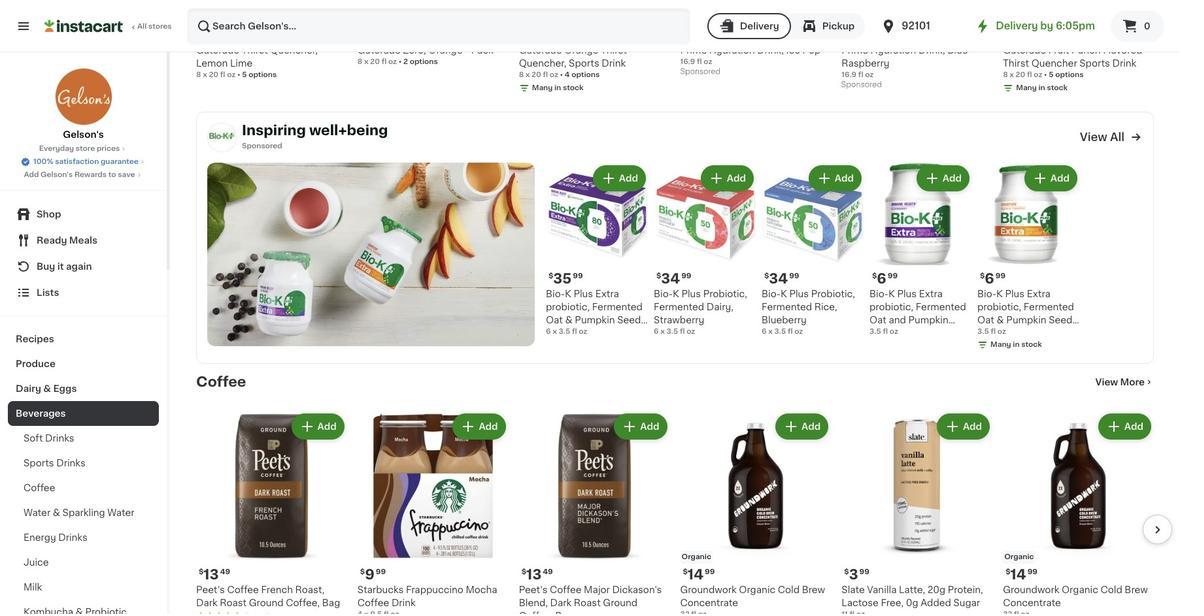 Task type: vqa. For each thing, say whether or not it's contained in the screenshot.
second Groundwork from the right
yes



Task type: locate. For each thing, give the bounding box(es) containing it.
probiotic,
[[546, 303, 590, 312], [870, 303, 914, 312], [978, 303, 1022, 312]]

$ 9 99
[[199, 28, 225, 42], [1006, 28, 1032, 42], [360, 569, 386, 582]]

energy
[[24, 534, 56, 543]]

delivery up prime hydration drink, ice pop 16.9 fl oz
[[740, 22, 779, 31]]

16.9
[[681, 58, 696, 65], [842, 71, 857, 78]]

water right 'sparkling'
[[107, 509, 134, 518]]

delivery for delivery by 6:05pm
[[996, 21, 1038, 31]]

100% satisfaction guarantee button
[[20, 154, 146, 167]]

prime inside prime hydration drink, blue raspberry 16.9 fl oz
[[842, 45, 869, 55]]

2 $ 2 50 from the left
[[845, 28, 870, 42]]

5 bio- from the left
[[978, 289, 997, 299]]

plus up and at the right bottom of the page
[[898, 289, 917, 299]]

8 inside the gatorade fruit punch flavored thirst quencher sports drink 8 x 20 fl oz • 5 options
[[1003, 71, 1008, 78]]

major
[[584, 586, 610, 595]]

0 horizontal spatial ground
[[249, 599, 284, 609]]

extra
[[596, 289, 619, 299], [919, 289, 943, 299], [1027, 289, 1051, 299]]

product group containing 9
[[358, 411, 509, 615]]

16.9 inside prime hydration drink, ice pop 16.9 fl oz
[[681, 58, 696, 65]]

oz down lime
[[227, 71, 236, 78]]

3 gatorade from the left
[[519, 45, 562, 55]]

13 for peet's coffee major dickason's blend, dark roast ground coffee, bag
[[527, 569, 542, 582]]

$ 9 99 left by at top right
[[1006, 28, 1032, 42]]

probiotic, for bio-k plus extra probiotic, fermented oat & pumpkin seeds, peach & turmeric
[[978, 303, 1022, 312]]

elderberry inside bio-k plus extra probiotic, fermented oat & pumpkin seeds, elderberry
[[546, 329, 594, 338]]

50 for prime hydration drink, ice pop
[[698, 28, 708, 36]]

probiotic, up rice,
[[812, 289, 856, 299]]

0 vertical spatial coffee link
[[196, 374, 246, 390]]

item carousel region
[[196, 406, 1173, 615]]

0 vertical spatial gelson's
[[63, 130, 104, 139]]

2 $ 6 99 from the left
[[980, 272, 1006, 286]]

pumpkin right and at the right bottom of the page
[[909, 316, 949, 325]]

oz down raspberry
[[865, 71, 874, 78]]

elderberry down $ 35 99
[[546, 329, 594, 338]]

3.5 inside "bio-k plus probiotic, fermented dairy, strawberry 6 x 3.5 fl oz"
[[667, 328, 678, 335]]

gelson's up store
[[63, 130, 104, 139]]

ground inside 'peet's coffee major dickason's blend, dark roast ground coffee, bag'
[[603, 599, 638, 609]]

plus for bio-k plus probiotic, fermented rice, blueberry 6 x 3.5 fl oz
[[790, 289, 809, 299]]

1 $ 6 99 from the left
[[873, 272, 898, 286]]

prime
[[681, 45, 707, 55], [842, 45, 869, 55]]

pumpkin up 6 x 3.5 fl oz
[[575, 316, 615, 325]]

k up peach
[[997, 289, 1003, 299]]

delivery left by at top right
[[996, 21, 1038, 31]]

$ 9 99 for gatorade fruit punch flavored thirst quencher sports drink
[[1006, 28, 1032, 42]]

drink, inside prime hydration drink, blue raspberry 16.9 fl oz
[[919, 45, 946, 55]]

delivery button
[[707, 13, 791, 39]]

1 horizontal spatial seeds,
[[870, 329, 901, 338]]

0 vertical spatial view
[[1080, 132, 1108, 143]]

9 up starbucks
[[365, 569, 375, 582]]

coffee, inside peet's coffee french roast, dark roast ground coffee, bag
[[286, 599, 320, 609]]

0 vertical spatial all
[[137, 23, 147, 30]]

6 inside bio-k plus probiotic, fermented rice, blueberry 6 x 3.5 fl oz
[[762, 328, 767, 335]]

probiotic, up 6 x 3.5 fl oz
[[546, 303, 590, 312]]

thirst inside gatorade orange thirst quencher, sports drink 8 x 20 fl oz • 4 options
[[601, 45, 627, 55]]

& left eggs
[[43, 385, 51, 394]]

8 inside gatorade orange thirst quencher, sports drink 8 x 20 fl oz • 4 options
[[519, 71, 524, 78]]

50 right pickup
[[860, 28, 870, 36]]

starbucks
[[358, 586, 404, 595]]

$ 9 99 for starbucks frappuccino mocha coffee drink
[[360, 569, 386, 582]]

orange up the 4
[[565, 45, 599, 55]]

$ 13 49 up the "blend,"
[[522, 569, 553, 582]]

in down gatorade orange thirst quencher, sports drink 8 x 20 fl oz • 4 options
[[555, 84, 561, 91]]

dickason's
[[612, 586, 662, 595]]

3 bio- from the left
[[762, 289, 781, 299]]

peet's for dark
[[196, 586, 225, 595]]

1 horizontal spatial 2
[[688, 28, 697, 42]]

bag
[[322, 599, 340, 609], [555, 612, 573, 615]]

delivery by 6:05pm
[[996, 21, 1096, 31]]

slate
[[842, 586, 865, 595]]

2 horizontal spatial oat
[[978, 316, 995, 325]]

0 horizontal spatial roast
[[220, 599, 247, 609]]

k up blueberry
[[781, 289, 787, 299]]

plus inside "bio-k plus probiotic, fermented dairy, strawberry 6 x 3.5 fl oz"
[[682, 289, 701, 299]]

gatorade up lemon
[[196, 45, 239, 55]]

oat inside "bio-k plus extra probiotic, fermented oat and pumpkin seeds, elderberry"
[[870, 316, 887, 325]]

0 horizontal spatial probiotic,
[[546, 303, 590, 312]]

0 horizontal spatial groundwork
[[681, 586, 737, 595]]

50 for prime hydration drink, blue raspberry
[[860, 28, 870, 36]]

1 plus from the left
[[574, 289, 593, 299]]

in for 9
[[1039, 84, 1046, 91]]

1 vertical spatial 16.9
[[842, 71, 857, 78]]

to
[[108, 171, 116, 179]]

fermented inside bio-k plus extra probiotic, fermented oat & pumpkin seeds, peach & turmeric
[[1024, 303, 1075, 312]]

2 horizontal spatial in
[[1039, 84, 1046, 91]]

3.5 fl oz for &
[[978, 328, 1007, 335]]

pumpkin
[[575, 316, 615, 325], [909, 316, 949, 325], [1007, 316, 1047, 325]]

1 3.5 from the left
[[559, 328, 571, 335]]

1 peet's from the left
[[196, 586, 225, 595]]

0 horizontal spatial all
[[137, 23, 147, 30]]

options inside gatorade thirst quencher, lemon lime 8 x 20 fl oz • 5 options
[[249, 71, 277, 78]]

1 extra from the left
[[596, 289, 619, 299]]

1 vertical spatial view
[[1096, 378, 1119, 387]]

0 horizontal spatial coffee link
[[8, 476, 159, 501]]

4 k from the left
[[889, 289, 895, 299]]

1 drink, from the left
[[758, 45, 784, 55]]

5 inside gatorade thirst quencher, lemon lime 8 x 20 fl oz • 5 options
[[242, 71, 247, 78]]

0 vertical spatial coffee,
[[286, 599, 320, 609]]

quencher,
[[270, 45, 318, 55], [519, 59, 567, 68]]

many in stock down quencher
[[1017, 84, 1068, 91]]

drinks down the water & sparkling water
[[58, 534, 88, 543]]

2 $ 14 99 from the left
[[1006, 569, 1038, 582]]

coffee inside 'peet's coffee major dickason's blend, dark roast ground coffee, bag'
[[550, 586, 582, 595]]

1 49 from the left
[[220, 569, 230, 576]]

hydration up raspberry
[[871, 45, 917, 55]]

probiotic, inside "bio-k plus probiotic, fermented dairy, strawberry 6 x 3.5 fl oz"
[[704, 289, 748, 299]]

stock
[[563, 84, 584, 91], [1047, 84, 1068, 91], [1022, 341, 1042, 348]]

drink inside the starbucks frappuccino mocha coffee drink
[[392, 599, 416, 609]]

options right the 4
[[572, 71, 600, 78]]

0 horizontal spatial peet's
[[196, 586, 225, 595]]

ground down dickason's
[[603, 599, 638, 609]]

bio- for bio-k plus extra probiotic, fermented oat and pumpkin seeds, elderberry
[[870, 289, 889, 299]]

oz down and at the right bottom of the page
[[890, 328, 899, 335]]

13
[[204, 569, 219, 582], [527, 569, 542, 582]]

probiotic, up peach
[[978, 303, 1022, 312]]

0 horizontal spatial elderberry
[[546, 329, 594, 338]]

coffee, down roast,
[[286, 599, 320, 609]]

5 down lime
[[242, 71, 247, 78]]

meals
[[69, 236, 97, 245]]

1 gatorade from the left
[[196, 45, 239, 55]]

1 horizontal spatial 49
[[543, 569, 553, 576]]

2 horizontal spatial 2
[[849, 28, 858, 42]]

4 3.5 from the left
[[870, 328, 882, 335]]

drink, for blue
[[919, 45, 946, 55]]

1 horizontal spatial delivery
[[996, 21, 1038, 31]]

$ 13 49 up peet's coffee french roast, dark roast ground coffee, bag
[[199, 569, 230, 582]]

2 horizontal spatial many
[[1017, 84, 1037, 91]]

2 plus from the left
[[682, 289, 701, 299]]

groundwork
[[681, 586, 737, 595], [1003, 586, 1060, 595]]

plus for bio-k plus extra probiotic, fermented oat & pumpkin seeds, elderberry
[[574, 289, 593, 299]]

1 vertical spatial all
[[1111, 132, 1125, 143]]

$ 2 50 for prime hydration drink, blue raspberry
[[845, 28, 870, 42]]

many down gatorade orange thirst quencher, sports drink 8 x 20 fl oz • 4 options
[[532, 84, 553, 91]]

all
[[137, 23, 147, 30], [1111, 132, 1125, 143]]

1 horizontal spatial roast
[[574, 599, 601, 609]]

pumpkin inside "bio-k plus extra probiotic, fermented oat and pumpkin seeds, elderberry"
[[909, 316, 949, 325]]

bio-k plus extra probiotic, fermented oat & pumpkin seeds, elderberry
[[546, 289, 649, 338]]

1 34 from the left
[[661, 272, 680, 286]]

0 horizontal spatial pumpkin
[[575, 316, 615, 325]]

3 k from the left
[[781, 289, 787, 299]]

99 inside $ 3 99
[[860, 569, 870, 576]]

fl inside gatorade thirst quencher, lemon lime 8 x 20 fl oz • 5 options
[[220, 71, 225, 78]]

2 extra from the left
[[919, 289, 943, 299]]

5 inside the gatorade fruit punch flavored thirst quencher sports drink 8 x 20 fl oz • 5 options
[[1049, 71, 1054, 78]]

orange inside gatorade orange thirst quencher, sports drink 8 x 20 fl oz • 4 options
[[565, 45, 599, 55]]

1 horizontal spatial stock
[[1022, 341, 1042, 348]]

2 $ 13 49 from the left
[[522, 569, 553, 582]]

1 horizontal spatial elderberry
[[903, 329, 952, 338]]

stock down quencher
[[1047, 84, 1068, 91]]

1 horizontal spatial 34
[[769, 272, 788, 286]]

0 horizontal spatial bag
[[322, 599, 340, 609]]

1 horizontal spatial groundwork organic cold brew concentrate
[[1003, 586, 1148, 609]]

$ 34 99 up strawberry
[[657, 272, 692, 286]]

drink, left blue
[[919, 45, 946, 55]]

shop link
[[8, 201, 159, 228]]

20
[[370, 58, 380, 65], [209, 71, 219, 78], [532, 71, 541, 78], [1016, 71, 1026, 78]]

2 bio- from the left
[[654, 289, 673, 299]]

probiotic, up the dairy,
[[704, 289, 748, 299]]

well+being
[[309, 124, 388, 138]]

1 hydration from the left
[[710, 45, 755, 55]]

49
[[220, 569, 230, 576], [543, 569, 553, 576]]

1 horizontal spatial in
[[1013, 341, 1020, 348]]

9 up lemon
[[204, 28, 213, 42]]

0 horizontal spatial 50
[[698, 28, 708, 36]]

1 50 from the left
[[698, 28, 708, 36]]

0 horizontal spatial concentrate
[[681, 599, 738, 609]]

hydration for pop
[[710, 45, 755, 55]]

1 3.5 fl oz from the left
[[870, 328, 899, 335]]

recipes
[[16, 335, 54, 344]]

2 pumpkin from the left
[[909, 316, 949, 325]]

1 5 from the left
[[242, 71, 247, 78]]

coffee,
[[286, 599, 320, 609], [519, 612, 553, 615]]

x inside gatorade zero, orange - pack 8 x 20 fl oz • 2 options
[[364, 58, 369, 65]]

hydration for raspberry
[[871, 45, 917, 55]]

pumpkin inside bio-k plus extra probiotic, fermented oat & pumpkin seeds, peach & turmeric
[[1007, 316, 1047, 325]]

orange inside gatorade zero, orange - pack 8 x 20 fl oz • 2 options
[[429, 45, 463, 55]]

2 34 from the left
[[769, 272, 788, 286]]

$ 34 99 up blueberry
[[765, 272, 800, 286]]

seeds, inside "bio-k plus extra probiotic, fermented oat and pumpkin seeds, elderberry"
[[870, 329, 901, 338]]

1 horizontal spatial oat
[[870, 316, 887, 325]]

• down search field
[[399, 58, 402, 65]]

1 horizontal spatial all
[[1111, 132, 1125, 143]]

k down $ 35 99
[[565, 289, 572, 299]]

16.9 for prime hydration drink, ice pop
[[681, 58, 696, 65]]

1 horizontal spatial pumpkin
[[909, 316, 949, 325]]

seeds, down and at the right bottom of the page
[[870, 329, 901, 338]]

all stores
[[137, 23, 172, 30]]

1 vertical spatial bag
[[555, 612, 573, 615]]

5 3.5 from the left
[[978, 328, 989, 335]]

plus up blueberry
[[790, 289, 809, 299]]

2 vertical spatial drinks
[[58, 534, 88, 543]]

stock for 9
[[1047, 84, 1068, 91]]

2 probiotic, from the left
[[812, 289, 856, 299]]

$ 9 99 up starbucks
[[360, 569, 386, 582]]

0 horizontal spatial $ 9 99
[[199, 28, 225, 42]]

many for 6
[[991, 341, 1012, 348]]

0 vertical spatial bag
[[322, 599, 340, 609]]

oat inside bio-k plus extra probiotic, fermented oat & pumpkin seeds, peach & turmeric
[[978, 316, 995, 325]]

fl inside gatorade zero, orange - pack 8 x 20 fl oz • 2 options
[[382, 58, 387, 65]]

20g
[[928, 586, 946, 595]]

probiotic, inside "bio-k plus extra probiotic, fermented oat and pumpkin seeds, elderberry"
[[870, 303, 914, 312]]

1 fermented from the left
[[592, 303, 643, 312]]

drinks up sports drinks
[[45, 434, 74, 443]]

bio-k plus probiotic, fermented rice, blueberry 6 x 3.5 fl oz
[[762, 289, 856, 335]]

8
[[358, 58, 363, 65], [196, 71, 201, 78], [519, 71, 524, 78], [1003, 71, 1008, 78]]

1 horizontal spatial sports
[[569, 59, 600, 68]]

many in stock down turmeric
[[991, 341, 1042, 348]]

bio- inside "bio-k plus probiotic, fermented dairy, strawberry 6 x 3.5 fl oz"
[[654, 289, 673, 299]]

oz left turmeric
[[998, 328, 1007, 335]]

plus down $ 35 99
[[574, 289, 593, 299]]

1 $ 2 50 from the left
[[683, 28, 708, 42]]

0 horizontal spatial 3.5 fl oz
[[870, 328, 899, 335]]

produce
[[16, 360, 56, 369]]

1 horizontal spatial orange
[[565, 45, 599, 55]]

gelson's
[[63, 130, 104, 139], [41, 171, 73, 179]]

14
[[688, 569, 704, 582], [1011, 569, 1027, 582]]

probiotic, inside bio-k plus extra probiotic, fermented oat & pumpkin seeds, elderberry
[[546, 303, 590, 312]]

2 fermented from the left
[[654, 303, 705, 312]]

pumpkin up turmeric
[[1007, 316, 1047, 325]]

6:05pm
[[1056, 21, 1096, 31]]

1 elderberry from the left
[[546, 329, 594, 338]]

49 up peet's coffee french roast, dark roast ground coffee, bag
[[220, 569, 230, 576]]

pumpkin for bio-k plus extra probiotic, fermented oat and pumpkin seeds, elderberry
[[909, 316, 949, 325]]

0 horizontal spatial thirst
[[242, 45, 268, 55]]

$ 6 99
[[873, 272, 898, 286], [980, 272, 1006, 286]]

quencher
[[1032, 59, 1078, 68]]

2 drink, from the left
[[919, 45, 946, 55]]

1 $ 13 49 from the left
[[199, 569, 230, 582]]

beverages
[[16, 409, 66, 419]]

4 gatorade from the left
[[1003, 45, 1047, 55]]

2 probiotic, from the left
[[870, 303, 914, 312]]

fermented for bio-k plus extra probiotic, fermented oat and pumpkin seeds, elderberry
[[916, 303, 967, 312]]

3 pumpkin from the left
[[1007, 316, 1047, 325]]

oz down strawberry
[[687, 328, 696, 335]]

1 horizontal spatial probiotic,
[[870, 303, 914, 312]]

3 fermented from the left
[[762, 303, 812, 312]]

stock down the 4
[[563, 84, 584, 91]]

2 horizontal spatial extra
[[1027, 289, 1051, 299]]

& right peach
[[1009, 329, 1016, 338]]

0
[[1144, 22, 1151, 31]]

$ 2 50 up prime hydration drink, ice pop 16.9 fl oz
[[683, 28, 708, 42]]

0 horizontal spatial quencher,
[[270, 45, 318, 55]]

0 horizontal spatial prime
[[681, 45, 707, 55]]

roast inside peet's coffee french roast, dark roast ground coffee, bag
[[220, 599, 247, 609]]

$ 2 50
[[683, 28, 708, 42], [845, 28, 870, 42]]

gatorade inside gatorade thirst quencher, lemon lime 8 x 20 fl oz • 5 options
[[196, 45, 239, 55]]

0 horizontal spatial 2
[[404, 58, 408, 65]]

2 prime from the left
[[842, 45, 869, 55]]

2 $ 34 99 from the left
[[765, 272, 800, 286]]

2 horizontal spatial thirst
[[1003, 59, 1030, 68]]

shop
[[37, 210, 61, 219]]

gatorade for zero,
[[358, 45, 401, 55]]

1 vertical spatial coffee link
[[8, 476, 159, 501]]

3.5 fl oz left turmeric
[[978, 328, 1007, 335]]

water up energy in the bottom of the page
[[24, 509, 50, 518]]

options
[[410, 58, 438, 65], [249, 71, 277, 78], [572, 71, 600, 78], [1056, 71, 1084, 78]]

peet's inside 'peet's coffee major dickason's blend, dark roast ground coffee, bag'
[[519, 586, 548, 595]]

49 up the "blend,"
[[543, 569, 553, 576]]

2 for prime hydration drink, ice pop
[[688, 28, 697, 42]]

16.9 inside prime hydration drink, blue raspberry 16.9 fl oz
[[842, 71, 857, 78]]

dark
[[196, 599, 218, 609], [550, 599, 572, 609]]

$ 2 50 up raspberry
[[845, 28, 870, 42]]

$ 6 99 up and at the right bottom of the page
[[873, 272, 898, 286]]

in for 6
[[1013, 341, 1020, 348]]

1 horizontal spatial coffee,
[[519, 612, 553, 615]]

bio- inside bio-k plus probiotic, fermented rice, blueberry 6 x 3.5 fl oz
[[762, 289, 781, 299]]

0 horizontal spatial sponsored badge image
[[681, 68, 720, 76]]

many down quencher
[[1017, 84, 1037, 91]]

probiotic, inside bio-k plus extra probiotic, fermented oat & pumpkin seeds, peach & turmeric
[[978, 303, 1022, 312]]

ground
[[249, 599, 284, 609], [603, 599, 638, 609]]

soft drinks link
[[8, 426, 159, 451]]

juice
[[24, 559, 49, 568]]

1 horizontal spatial 16.9
[[842, 71, 857, 78]]

add gelson's rewards to save
[[24, 171, 135, 179]]

bag inside 'peet's coffee major dickason's blend, dark roast ground coffee, bag'
[[555, 612, 573, 615]]

2 13 from the left
[[527, 569, 542, 582]]

bio-k+ logo image image
[[207, 123, 237, 152]]

k inside "bio-k plus extra probiotic, fermented oat and pumpkin seeds, elderberry"
[[889, 289, 895, 299]]

drink, left ice
[[758, 45, 784, 55]]

many in stock down the 4
[[532, 84, 584, 91]]

k up and at the right bottom of the page
[[889, 289, 895, 299]]

1 roast from the left
[[220, 599, 247, 609]]

• left the 4
[[560, 71, 563, 78]]

fermented inside "bio-k plus extra probiotic, fermented oat and pumpkin seeds, elderberry"
[[916, 303, 967, 312]]

sponsored badge image down raspberry
[[842, 81, 882, 89]]

k inside "bio-k plus probiotic, fermented dairy, strawberry 6 x 3.5 fl oz"
[[673, 289, 679, 299]]

1 horizontal spatial $ 9 99
[[360, 569, 386, 582]]

2 dark from the left
[[550, 599, 572, 609]]

view
[[1080, 132, 1108, 143], [1096, 378, 1119, 387]]

vanilla
[[868, 586, 897, 595]]

punch
[[1072, 45, 1101, 55]]

pickup button
[[791, 13, 866, 39]]

1 horizontal spatial 5
[[1049, 71, 1054, 78]]

oat up peach
[[978, 316, 995, 325]]

2 oat from the left
[[870, 316, 887, 325]]

1 vertical spatial coffee,
[[519, 612, 553, 615]]

$ 6 99 for bio-k plus extra probiotic, fermented oat and pumpkin seeds, elderberry
[[873, 272, 898, 286]]

0 horizontal spatial 9
[[204, 28, 213, 42]]

elderberry down and at the right bottom of the page
[[903, 329, 952, 338]]

k for bio-k plus probiotic, fermented rice, blueberry 6 x 3.5 fl oz
[[781, 289, 787, 299]]

extra inside "bio-k plus extra probiotic, fermented oat and pumpkin seeds, elderberry"
[[919, 289, 943, 299]]

2 roast from the left
[[574, 599, 601, 609]]

$ 6 99 for bio-k plus extra probiotic, fermented oat & pumpkin seeds, peach & turmeric
[[980, 272, 1006, 286]]

2 ground from the left
[[603, 599, 638, 609]]

$
[[199, 28, 204, 36], [683, 28, 688, 36], [845, 28, 849, 36], [1006, 28, 1011, 36], [549, 272, 554, 280], [657, 272, 661, 280], [765, 272, 769, 280], [873, 272, 877, 280], [980, 272, 985, 280], [199, 569, 204, 576], [360, 569, 365, 576], [683, 569, 688, 576], [845, 569, 849, 576], [522, 569, 527, 576], [1006, 569, 1011, 576]]

• down lime
[[237, 71, 240, 78]]

oat
[[546, 316, 563, 325], [870, 316, 887, 325], [978, 316, 995, 325]]

hydration down delivery button
[[710, 45, 755, 55]]

peet's inside peet's coffee french roast, dark roast ground coffee, bag
[[196, 586, 225, 595]]

0 horizontal spatial extra
[[596, 289, 619, 299]]

1 concentrate from the left
[[681, 599, 738, 609]]

fermented inside "bio-k plus probiotic, fermented dairy, strawberry 6 x 3.5 fl oz"
[[654, 303, 705, 312]]

$ 13 49 for peet's coffee french roast, dark roast ground coffee, bag
[[199, 569, 230, 582]]

plus up strawberry
[[682, 289, 701, 299]]

probiotic, up and at the right bottom of the page
[[870, 303, 914, 312]]

drinks for sports drinks
[[56, 459, 86, 468]]

recipes link
[[8, 327, 159, 352]]

gatorade left zero,
[[358, 45, 401, 55]]

seeds, up turmeric
[[1049, 316, 1080, 325]]

sports up the 4
[[569, 59, 600, 68]]

sponsored badge image down prime hydration drink, ice pop 16.9 fl oz
[[681, 68, 720, 76]]

sponsored badge image
[[681, 68, 720, 76], [842, 81, 882, 89]]

0 horizontal spatial 34
[[661, 272, 680, 286]]

prime inside prime hydration drink, ice pop 16.9 fl oz
[[681, 45, 707, 55]]

1 horizontal spatial dark
[[550, 599, 572, 609]]

2 5 from the left
[[1049, 71, 1054, 78]]

fl
[[382, 58, 387, 65], [697, 58, 702, 65], [220, 71, 225, 78], [859, 71, 864, 78], [543, 71, 548, 78], [1028, 71, 1033, 78], [572, 328, 577, 335], [680, 328, 685, 335], [788, 328, 793, 335], [883, 328, 888, 335], [991, 328, 996, 335]]

6 down strawberry
[[654, 328, 659, 335]]

2 groundwork from the left
[[1003, 586, 1060, 595]]

0 horizontal spatial 16.9
[[681, 58, 696, 65]]

0 horizontal spatial cold
[[778, 586, 800, 595]]

2 14 from the left
[[1011, 569, 1027, 582]]

gelson's down 100%
[[41, 171, 73, 179]]

2 orange from the left
[[565, 45, 599, 55]]

0 horizontal spatial $ 14 99
[[683, 569, 715, 582]]

5 fermented from the left
[[1024, 303, 1075, 312]]

1 vertical spatial sponsored badge image
[[842, 81, 882, 89]]

0 horizontal spatial sports
[[24, 459, 54, 468]]

drink,
[[758, 45, 784, 55], [919, 45, 946, 55]]

1 oat from the left
[[546, 316, 563, 325]]

1 ground from the left
[[249, 599, 284, 609]]

1 water from the left
[[24, 509, 50, 518]]

bio-k plus extra probiotic, fermented oat and pumpkin seeds, elderberry
[[870, 289, 967, 338]]

1 horizontal spatial water
[[107, 509, 134, 518]]

0 horizontal spatial in
[[555, 84, 561, 91]]

sports drinks link
[[8, 451, 159, 476]]

$ 14 99
[[683, 569, 715, 582], [1006, 569, 1038, 582]]

34 up strawberry
[[661, 272, 680, 286]]

peach
[[978, 329, 1007, 338]]

elderberry
[[546, 329, 594, 338], [903, 329, 952, 338]]

34 up blueberry
[[769, 272, 788, 286]]

2 horizontal spatial seeds,
[[1049, 316, 1080, 325]]

everyday store prices link
[[39, 144, 128, 154]]

oat for bio-k plus extra probiotic, fermented oat & pumpkin seeds, elderberry
[[546, 316, 563, 325]]

sports down punch
[[1080, 59, 1111, 68]]

2 left delivery button
[[688, 28, 697, 42]]

1 13 from the left
[[204, 569, 219, 582]]

1 pumpkin from the left
[[575, 316, 615, 325]]

5 plus from the left
[[1006, 289, 1025, 299]]

coffee, down the "blend,"
[[519, 612, 553, 615]]

3 3.5 from the left
[[775, 328, 786, 335]]

$ 35 99
[[549, 272, 583, 286]]

oat inside bio-k plus extra probiotic, fermented oat & pumpkin seeds, elderberry
[[546, 316, 563, 325]]

drinks for energy drinks
[[58, 534, 88, 543]]

2 brew from the left
[[1125, 586, 1148, 595]]

plus for bio-k plus extra probiotic, fermented oat & pumpkin seeds, peach & turmeric
[[1006, 289, 1025, 299]]

1 prime from the left
[[681, 45, 707, 55]]

seeds, left strawberry
[[618, 316, 649, 325]]

• inside the gatorade fruit punch flavored thirst quencher sports drink 8 x 20 fl oz • 5 options
[[1045, 71, 1048, 78]]

1 probiotic, from the left
[[546, 303, 590, 312]]

oz down quencher
[[1034, 71, 1043, 78]]

plus
[[574, 289, 593, 299], [682, 289, 701, 299], [790, 289, 809, 299], [898, 289, 917, 299], [1006, 289, 1025, 299]]

0 horizontal spatial drink,
[[758, 45, 784, 55]]

k inside bio-k plus probiotic, fermented rice, blueberry 6 x 3.5 fl oz
[[781, 289, 787, 299]]

k for bio-k plus probiotic, fermented dairy, strawberry 6 x 3.5 fl oz
[[673, 289, 679, 299]]

x inside "bio-k plus probiotic, fermented dairy, strawberry 6 x 3.5 fl oz"
[[661, 328, 665, 335]]

0 horizontal spatial $ 13 49
[[199, 569, 230, 582]]

drinks down soft drinks link
[[56, 459, 86, 468]]

1 horizontal spatial $ 13 49
[[522, 569, 553, 582]]

1 horizontal spatial $ 14 99
[[1006, 569, 1038, 582]]

1 probiotic, from the left
[[704, 289, 748, 299]]

stock down turmeric
[[1022, 341, 1042, 348]]

2 3.5 fl oz from the left
[[978, 328, 1007, 335]]

16.9 for prime hydration drink, blue raspberry
[[842, 71, 857, 78]]

4 bio- from the left
[[870, 289, 889, 299]]

bio- inside bio-k plus extra probiotic, fermented oat & pumpkin seeds, elderberry
[[546, 289, 565, 299]]

2 peet's from the left
[[519, 586, 548, 595]]

1 groundwork from the left
[[681, 586, 737, 595]]

$ 9 99 up lemon
[[199, 28, 225, 42]]

drinks for soft drinks
[[45, 434, 74, 443]]

34
[[661, 272, 680, 286], [769, 272, 788, 286]]

0 horizontal spatial $ 2 50
[[683, 28, 708, 42]]

9 for gatorade fruit punch flavored thirst quencher sports drink
[[1011, 28, 1020, 42]]

ready
[[37, 236, 67, 245]]

oz inside gatorade thirst quencher, lemon lime 8 x 20 fl oz • 5 options
[[227, 71, 236, 78]]

1 dark from the left
[[196, 599, 218, 609]]

9 inside item carousel region
[[365, 569, 375, 582]]

0 horizontal spatial brew
[[802, 586, 825, 595]]

options down zero,
[[410, 58, 438, 65]]

fermented
[[592, 303, 643, 312], [654, 303, 705, 312], [762, 303, 812, 312], [916, 303, 967, 312], [1024, 303, 1075, 312]]

frappuccino
[[406, 586, 464, 595]]

orange left -
[[429, 45, 463, 55]]

ground down french
[[249, 599, 284, 609]]

2 horizontal spatial stock
[[1047, 84, 1068, 91]]

two bottle's of bio-k+ extra, the elderberry flavour and the peach and tumeric flavour. image
[[207, 163, 535, 347]]

gatorade for thirst
[[196, 45, 239, 55]]

2 gatorade from the left
[[358, 45, 401, 55]]

2 hydration from the left
[[871, 45, 917, 55]]

2 50 from the left
[[860, 28, 870, 36]]

plus inside bio-k plus probiotic, fermented rice, blueberry 6 x 3.5 fl oz
[[790, 289, 809, 299]]

gatorade inside gatorade zero, orange - pack 8 x 20 fl oz • 2 options
[[358, 45, 401, 55]]

0 horizontal spatial 5
[[242, 71, 247, 78]]

oz left the 4
[[550, 71, 559, 78]]

3 extra from the left
[[1027, 289, 1051, 299]]

bio- for bio-k plus extra probiotic, fermented oat & pumpkin seeds, peach & turmeric
[[978, 289, 997, 299]]

1 vertical spatial drinks
[[56, 459, 86, 468]]

20 inside the gatorade fruit punch flavored thirst quencher sports drink 8 x 20 fl oz • 5 options
[[1016, 71, 1026, 78]]

4 plus from the left
[[898, 289, 917, 299]]

in down quencher
[[1039, 84, 1046, 91]]

2 k from the left
[[673, 289, 679, 299]]

plus inside "bio-k plus extra probiotic, fermented oat and pumpkin seeds, elderberry"
[[898, 289, 917, 299]]

1 k from the left
[[565, 289, 572, 299]]

seeds, inside bio-k plus extra probiotic, fermented oat & pumpkin seeds, elderberry
[[618, 316, 649, 325]]

0 horizontal spatial dark
[[196, 599, 218, 609]]

oz down search field
[[388, 58, 397, 65]]

1 bio- from the left
[[546, 289, 565, 299]]

1 orange from the left
[[429, 45, 463, 55]]

1 horizontal spatial bag
[[555, 612, 573, 615]]

3 plus from the left
[[790, 289, 809, 299]]

$ 9 99 inside item carousel region
[[360, 569, 386, 582]]

extra inside bio-k plus extra probiotic, fermented oat & pumpkin seeds, elderberry
[[596, 289, 619, 299]]

4 fermented from the left
[[916, 303, 967, 312]]

flavored
[[1103, 45, 1143, 55]]

k inside bio-k plus extra probiotic, fermented oat & pumpkin seeds, peach & turmeric
[[997, 289, 1003, 299]]

bio-
[[546, 289, 565, 299], [654, 289, 673, 299], [762, 289, 781, 299], [870, 289, 889, 299], [978, 289, 997, 299]]

oat up 6 x 3.5 fl oz
[[546, 316, 563, 325]]

0 horizontal spatial groundwork organic cold brew concentrate
[[681, 586, 825, 609]]

slate vanilla latte, 20g protein, lactose free, 0g added sugar
[[842, 586, 984, 609]]

&
[[565, 316, 573, 325], [997, 316, 1005, 325], [1009, 329, 1016, 338], [43, 385, 51, 394], [53, 509, 60, 518]]

2 for prime hydration drink, blue raspberry
[[849, 28, 858, 42]]

0 horizontal spatial many
[[532, 84, 553, 91]]

0 vertical spatial sponsored badge image
[[681, 68, 720, 76]]

product group
[[681, 0, 832, 79], [842, 0, 993, 92], [546, 163, 649, 338], [654, 163, 757, 337], [762, 163, 865, 337], [870, 163, 973, 338], [978, 163, 1081, 353], [196, 411, 347, 615], [358, 411, 509, 615], [519, 411, 670, 615], [681, 411, 832, 615], [842, 411, 993, 615], [1003, 411, 1154, 615]]

3 oat from the left
[[978, 316, 995, 325]]

1 horizontal spatial hydration
[[871, 45, 917, 55]]

& up 6 x 3.5 fl oz
[[565, 316, 573, 325]]

$ 13 49 for peet's coffee major dickason's blend, dark roast ground coffee, bag
[[522, 569, 553, 582]]

1 $ 34 99 from the left
[[657, 272, 692, 286]]

plus up peach
[[1006, 289, 1025, 299]]

1 horizontal spatial groundwork
[[1003, 586, 1060, 595]]

1 brew from the left
[[802, 586, 825, 595]]

oz inside gatorade orange thirst quencher, sports drink 8 x 20 fl oz • 4 options
[[550, 71, 559, 78]]

1 horizontal spatial ground
[[603, 599, 638, 609]]

1 horizontal spatial quencher,
[[519, 59, 567, 68]]

0 horizontal spatial drink
[[392, 599, 416, 609]]

9
[[204, 28, 213, 42], [1011, 28, 1020, 42], [365, 569, 375, 582]]

1 vertical spatial quencher,
[[519, 59, 567, 68]]

roast,
[[295, 586, 325, 595]]

1 14 from the left
[[688, 569, 704, 582]]

view for view all
[[1080, 132, 1108, 143]]

8 inside gatorade thirst quencher, lemon lime 8 x 20 fl oz • 5 options
[[196, 71, 201, 78]]

0 horizontal spatial $ 34 99
[[657, 272, 692, 286]]

gatorade inside the gatorade fruit punch flavored thirst quencher sports drink 8 x 20 fl oz • 5 options
[[1003, 45, 1047, 55]]

2 horizontal spatial drink
[[1113, 59, 1137, 68]]

drink, inside prime hydration drink, ice pop 16.9 fl oz
[[758, 45, 784, 55]]

extra inside bio-k plus extra probiotic, fermented oat & pumpkin seeds, peach & turmeric
[[1027, 289, 1051, 299]]

None search field
[[187, 8, 690, 44]]

fermented for bio-k plus extra probiotic, fermented oat & pumpkin seeds, elderberry
[[592, 303, 643, 312]]

1 horizontal spatial probiotic,
[[812, 289, 856, 299]]

0 horizontal spatial probiotic,
[[704, 289, 748, 299]]

probiotic, for bio-k plus extra probiotic, fermented oat and pumpkin seeds, elderberry
[[870, 303, 914, 312]]

again
[[66, 262, 92, 271]]

0 vertical spatial drinks
[[45, 434, 74, 443]]

many in stock for 6
[[991, 341, 1042, 348]]

2 elderberry from the left
[[903, 329, 952, 338]]

prime for prime hydration drink, blue raspberry
[[842, 45, 869, 55]]

2 49 from the left
[[543, 569, 553, 576]]

0 horizontal spatial seeds,
[[618, 316, 649, 325]]

seeds, for bio-k plus extra probiotic, fermented oat & pumpkin seeds, peach & turmeric
[[1049, 316, 1080, 325]]

3 probiotic, from the left
[[978, 303, 1022, 312]]

0 horizontal spatial stock
[[563, 84, 584, 91]]

k up strawberry
[[673, 289, 679, 299]]

2 3.5 from the left
[[667, 328, 678, 335]]

5 k from the left
[[997, 289, 1003, 299]]

1 horizontal spatial many
[[991, 341, 1012, 348]]

mocha
[[466, 586, 497, 595]]

plus inside bio-k plus extra probiotic, fermented oat & pumpkin seeds, elderberry
[[574, 289, 593, 299]]

ground inside peet's coffee french roast, dark roast ground coffee, bag
[[249, 599, 284, 609]]

1 horizontal spatial 13
[[527, 569, 542, 582]]



Task type: describe. For each thing, give the bounding box(es) containing it.
x inside gatorade orange thirst quencher, sports drink 8 x 20 fl oz • 4 options
[[526, 71, 530, 78]]

sugar
[[954, 599, 981, 609]]

6 down $ 35 99
[[546, 328, 551, 335]]

x inside gatorade thirst quencher, lemon lime 8 x 20 fl oz • 5 options
[[203, 71, 207, 78]]

probiotic, for dairy,
[[704, 289, 748, 299]]

oat for bio-k plus extra probiotic, fermented oat & pumpkin seeds, peach & turmeric
[[978, 316, 995, 325]]

2 water from the left
[[107, 509, 134, 518]]

1 vertical spatial gelson's
[[41, 171, 73, 179]]

bio-k plus extra probiotic, fermented oat & pumpkin seeds, peach & turmeric
[[978, 289, 1080, 338]]

quencher, inside gatorade orange thirst quencher, sports drink 8 x 20 fl oz • 4 options
[[519, 59, 567, 68]]

3.5 inside product group
[[559, 328, 571, 335]]

lactose
[[842, 599, 879, 609]]

drink inside gatorade orange thirst quencher, sports drink 8 x 20 fl oz • 4 options
[[602, 59, 626, 68]]

gatorade orange thirst quencher, sports drink 8 x 20 fl oz • 4 options
[[519, 45, 627, 78]]

many for 9
[[1017, 84, 1037, 91]]

ready meals
[[37, 236, 97, 245]]

2 concentrate from the left
[[1003, 599, 1061, 609]]

sparkling
[[63, 509, 105, 518]]

k for bio-k plus extra probiotic, fermented oat & pumpkin seeds, elderberry
[[565, 289, 572, 299]]

20 inside gatorade thirst quencher, lemon lime 8 x 20 fl oz • 5 options
[[209, 71, 219, 78]]

dairy & eggs link
[[8, 377, 159, 402]]

buy it again
[[37, 262, 92, 271]]

peet's coffee major dickason's blend, dark roast ground coffee, bag
[[519, 586, 662, 615]]

inspiring well+being spo nsored
[[242, 124, 388, 150]]

plus for bio-k plus extra probiotic, fermented oat and pumpkin seeds, elderberry
[[898, 289, 917, 299]]

rice,
[[815, 303, 838, 312]]

sports inside the gatorade fruit punch flavored thirst quencher sports drink 8 x 20 fl oz • 5 options
[[1080, 59, 1111, 68]]

product group containing 35
[[546, 163, 649, 338]]

35
[[554, 272, 572, 286]]

and
[[889, 316, 906, 325]]

store
[[76, 145, 95, 152]]

x inside bio-k plus probiotic, fermented rice, blueberry 6 x 3.5 fl oz
[[769, 328, 773, 335]]

pumpkin for bio-k plus extra probiotic, fermented oat & pumpkin seeds, elderberry
[[575, 316, 615, 325]]

-
[[465, 45, 469, 55]]

spo
[[242, 142, 257, 150]]

3.5 inside bio-k plus probiotic, fermented rice, blueberry 6 x 3.5 fl oz
[[775, 328, 786, 335]]

buy it again link
[[8, 254, 159, 280]]

2 cold from the left
[[1101, 586, 1123, 595]]

all inside "link"
[[137, 23, 147, 30]]

& up energy drinks
[[53, 509, 60, 518]]

drink, for ice
[[758, 45, 784, 55]]

roast inside 'peet's coffee major dickason's blend, dark roast ground coffee, bag'
[[574, 599, 601, 609]]

free,
[[881, 599, 904, 609]]

3
[[849, 569, 859, 582]]

dark inside peet's coffee french roast, dark roast ground coffee, bag
[[196, 599, 218, 609]]

dairy
[[16, 385, 41, 394]]

& inside bio-k plus extra probiotic, fermented oat & pumpkin seeds, elderberry
[[565, 316, 573, 325]]

gatorade for fruit
[[1003, 45, 1047, 55]]

fruit
[[1049, 45, 1070, 55]]

oat for bio-k plus extra probiotic, fermented oat and pumpkin seeds, elderberry
[[870, 316, 887, 325]]

1 cold from the left
[[778, 586, 800, 595]]

service type group
[[707, 13, 866, 39]]

• inside gatorade orange thirst quencher, sports drink 8 x 20 fl oz • 4 options
[[560, 71, 563, 78]]

elderberry for 35
[[546, 329, 594, 338]]

• inside gatorade zero, orange - pack 8 x 20 fl oz • 2 options
[[399, 58, 402, 65]]

lists
[[37, 288, 59, 298]]

99 inside $ 35 99
[[573, 272, 583, 280]]

20 inside gatorade orange thirst quencher, sports drink 8 x 20 fl oz • 4 options
[[532, 71, 541, 78]]

extra for bio-k plus extra probiotic, fermented oat and pumpkin seeds, elderberry
[[919, 289, 943, 299]]

options inside gatorade zero, orange - pack 8 x 20 fl oz • 2 options
[[410, 58, 438, 65]]

fermented for bio-k plus extra probiotic, fermented oat & pumpkin seeds, peach & turmeric
[[1024, 303, 1075, 312]]

thirst inside gatorade thirst quencher, lemon lime 8 x 20 fl oz • 5 options
[[242, 45, 268, 55]]

fl inside prime hydration drink, ice pop 16.9 fl oz
[[697, 58, 702, 65]]

energy drinks link
[[8, 526, 159, 551]]

gelson's logo image
[[55, 68, 112, 126]]

1 horizontal spatial coffee link
[[196, 374, 246, 390]]

fl inside prime hydration drink, blue raspberry 16.9 fl oz
[[859, 71, 864, 78]]

extra for bio-k plus extra probiotic, fermented oat & pumpkin seeds, peach & turmeric
[[1027, 289, 1051, 299]]

oz inside "bio-k plus probiotic, fermented dairy, strawberry 6 x 3.5 fl oz"
[[687, 328, 696, 335]]

coffee inside the starbucks frappuccino mocha coffee drink
[[358, 599, 389, 609]]

rewards
[[74, 171, 107, 179]]

starbucks frappuccino mocha coffee drink
[[358, 586, 497, 609]]

prices
[[97, 145, 120, 152]]

gatorade for orange
[[519, 45, 562, 55]]

delivery for delivery
[[740, 22, 779, 31]]

gatorade fruit punch flavored thirst quencher sports drink 8 x 20 fl oz • 5 options
[[1003, 45, 1143, 78]]

fl inside bio-k plus probiotic, fermented rice, blueberry 6 x 3.5 fl oz
[[788, 328, 793, 335]]

plus for bio-k plus probiotic, fermented dairy, strawberry 6 x 3.5 fl oz
[[682, 289, 701, 299]]

49 for roast
[[220, 569, 230, 576]]

prime for prime hydration drink, ice pop
[[681, 45, 707, 55]]

• inside gatorade thirst quencher, lemon lime 8 x 20 fl oz • 5 options
[[237, 71, 240, 78]]

fl inside the gatorade fruit punch flavored thirst quencher sports drink 8 x 20 fl oz • 5 options
[[1028, 71, 1033, 78]]

view for view more
[[1096, 378, 1119, 387]]

k for bio-k plus extra probiotic, fermented oat & pumpkin seeds, peach & turmeric
[[997, 289, 1003, 299]]

100% satisfaction guarantee
[[33, 158, 139, 165]]

0 button
[[1111, 10, 1165, 42]]

dairy,
[[707, 303, 734, 312]]

many in stock for 9
[[1017, 84, 1068, 91]]

blueberry
[[762, 316, 807, 325]]

oz inside prime hydration drink, blue raspberry 16.9 fl oz
[[865, 71, 874, 78]]

everyday
[[39, 145, 74, 152]]

gelson's link
[[55, 68, 112, 141]]

$ inside $ 35 99
[[549, 272, 554, 280]]

coffee inside peet's coffee french roast, dark roast ground coffee, bag
[[227, 586, 259, 595]]

drink inside the gatorade fruit punch flavored thirst quencher sports drink 8 x 20 fl oz • 5 options
[[1113, 59, 1137, 68]]

strawberry
[[654, 316, 705, 325]]

dark inside 'peet's coffee major dickason's blend, dark roast ground coffee, bag'
[[550, 599, 572, 609]]

34 for bio-k plus probiotic, fermented rice, blueberry
[[769, 272, 788, 286]]

pack
[[471, 45, 494, 55]]

2 inside gatorade zero, orange - pack 8 x 20 fl oz • 2 options
[[404, 58, 408, 65]]

$ 3 99
[[845, 569, 870, 582]]

ready meals link
[[8, 228, 159, 254]]

thirst inside the gatorade fruit punch flavored thirst quencher sports drink 8 x 20 fl oz • 5 options
[[1003, 59, 1030, 68]]

bio- for bio-k plus probiotic, fermented dairy, strawberry 6 x 3.5 fl oz
[[654, 289, 673, 299]]

fl inside gatorade orange thirst quencher, sports drink 8 x 20 fl oz • 4 options
[[543, 71, 548, 78]]

sponsored badge image for prime hydration drink, blue raspberry
[[842, 81, 882, 89]]

gatorade zero, orange - pack 8 x 20 fl oz • 2 options
[[358, 45, 494, 65]]

bio- for bio-k plus extra probiotic, fermented oat & pumpkin seeds, elderberry
[[546, 289, 565, 299]]

everyday store prices
[[39, 145, 120, 152]]

sports inside sports drinks link
[[24, 459, 54, 468]]

milk
[[24, 583, 42, 593]]

bio-k plus probiotic, fermented dairy, strawberry 6 x 3.5 fl oz
[[654, 289, 748, 335]]

6 up "bio-k plus extra probiotic, fermented oat and pumpkin seeds, elderberry" in the right of the page
[[877, 272, 887, 286]]

3.5 fl oz for and
[[870, 328, 899, 335]]

buy
[[37, 262, 55, 271]]

9 for starbucks frappuccino mocha coffee drink
[[365, 569, 375, 582]]

oz inside prime hydration drink, ice pop 16.9 fl oz
[[704, 58, 713, 65]]

13 for peet's coffee french roast, dark roast ground coffee, bag
[[204, 569, 219, 582]]

oz down $ 35 99
[[579, 328, 588, 335]]

6 up bio-k plus extra probiotic, fermented oat & pumpkin seeds, peach & turmeric
[[985, 272, 995, 286]]

produce link
[[8, 352, 159, 377]]

lemon
[[196, 59, 228, 68]]

& up peach
[[997, 316, 1005, 325]]

add gelson's rewards to save link
[[24, 170, 143, 181]]

eggs
[[53, 385, 77, 394]]

blue
[[948, 45, 968, 55]]

lime
[[230, 59, 253, 68]]

92101 button
[[881, 8, 960, 44]]

inspiring
[[242, 124, 306, 138]]

instacart logo image
[[44, 18, 123, 34]]

pumpkin for bio-k plus extra probiotic, fermented oat & pumpkin seeds, peach & turmeric
[[1007, 316, 1047, 325]]

$ 34 99 for bio-k plus probiotic, fermented rice, blueberry
[[765, 272, 800, 286]]

soft drinks
[[24, 434, 74, 443]]

options inside gatorade orange thirst quencher, sports drink 8 x 20 fl oz • 4 options
[[572, 71, 600, 78]]

peet's for blend,
[[519, 586, 548, 595]]

bag inside peet's coffee french roast, dark roast ground coffee, bag
[[322, 599, 340, 609]]

latte,
[[899, 586, 926, 595]]

bio- for bio-k plus probiotic, fermented rice, blueberry 6 x 3.5 fl oz
[[762, 289, 781, 299]]

34 for bio-k plus probiotic, fermented dairy, strawberry
[[661, 272, 680, 286]]

$ inside $ 3 99
[[845, 569, 849, 576]]

fl inside "bio-k plus probiotic, fermented dairy, strawberry 6 x 3.5 fl oz"
[[680, 328, 685, 335]]

1 $ 14 99 from the left
[[683, 569, 715, 582]]

sports drinks
[[24, 459, 86, 468]]

2 groundwork organic cold brew concentrate from the left
[[1003, 586, 1148, 609]]

$ 9 99 for gatorade thirst quencher, lemon lime
[[199, 28, 225, 42]]

all stores link
[[44, 8, 173, 44]]

elderberry for 6
[[903, 329, 952, 338]]

fermented inside bio-k plus probiotic, fermented rice, blueberry 6 x 3.5 fl oz
[[762, 303, 812, 312]]

$ 2 50 for prime hydration drink, ice pop
[[683, 28, 708, 42]]

8 inside gatorade zero, orange - pack 8 x 20 fl oz • 2 options
[[358, 58, 363, 65]]

blend,
[[519, 599, 548, 609]]

peet's coffee french roast, dark roast ground coffee, bag
[[196, 586, 340, 609]]

sports inside gatorade orange thirst quencher, sports drink 8 x 20 fl oz • 4 options
[[569, 59, 600, 68]]

extra for bio-k plus extra probiotic, fermented oat & pumpkin seeds, elderberry
[[596, 289, 619, 299]]

1 groundwork organic cold brew concentrate from the left
[[681, 586, 825, 609]]

nsored
[[257, 142, 282, 150]]

oz inside gatorade zero, orange - pack 8 x 20 fl oz • 2 options
[[388, 58, 397, 65]]

49 for dark
[[543, 569, 553, 576]]

delivery by 6:05pm link
[[975, 18, 1096, 34]]

stock for 6
[[1022, 341, 1042, 348]]

oz inside the gatorade fruit punch flavored thirst quencher sports drink 8 x 20 fl oz • 5 options
[[1034, 71, 1043, 78]]

oz inside bio-k plus probiotic, fermented rice, blueberry 6 x 3.5 fl oz
[[795, 328, 803, 335]]

20 inside gatorade zero, orange - pack 8 x 20 fl oz • 2 options
[[370, 58, 380, 65]]

92101
[[902, 21, 931, 31]]

probiotic, for bio-k plus extra probiotic, fermented oat & pumpkin seeds, elderberry
[[546, 303, 590, 312]]

seeds, for bio-k plus extra probiotic, fermented oat & pumpkin seeds, elderberry
[[618, 316, 649, 325]]

view more
[[1096, 378, 1145, 387]]

product group containing 3
[[842, 411, 993, 615]]

x inside the gatorade fruit punch flavored thirst quencher sports drink 8 x 20 fl oz • 5 options
[[1010, 71, 1014, 78]]

raspberry
[[842, 59, 890, 68]]

it
[[57, 262, 64, 271]]

options inside the gatorade fruit punch flavored thirst quencher sports drink 8 x 20 fl oz • 5 options
[[1056, 71, 1084, 78]]

ready meals button
[[8, 228, 159, 254]]

9 for gatorade thirst quencher, lemon lime
[[204, 28, 213, 42]]

ice
[[786, 45, 801, 55]]

gatorade thirst quencher, lemon lime 8 x 20 fl oz • 5 options
[[196, 45, 318, 78]]

100%
[[33, 158, 53, 165]]

coffee, inside 'peet's coffee major dickason's blend, dark roast ground coffee, bag'
[[519, 612, 553, 615]]

k for bio-k plus extra probiotic, fermented oat and pumpkin seeds, elderberry
[[889, 289, 895, 299]]

more
[[1121, 378, 1145, 387]]

0g
[[906, 599, 919, 609]]

6 inside "bio-k plus probiotic, fermented dairy, strawberry 6 x 3.5 fl oz"
[[654, 328, 659, 335]]

quencher, inside gatorade thirst quencher, lemon lime 8 x 20 fl oz • 5 options
[[270, 45, 318, 55]]

$ 34 99 for bio-k plus probiotic, fermented dairy, strawberry
[[657, 272, 692, 286]]

4
[[565, 71, 570, 78]]

probiotic, for rice,
[[812, 289, 856, 299]]

seeds, for bio-k plus extra probiotic, fermented oat and pumpkin seeds, elderberry
[[870, 329, 901, 338]]

stores
[[148, 23, 172, 30]]

sponsored badge image for prime hydration drink, ice pop
[[681, 68, 720, 76]]

Search field
[[188, 9, 689, 43]]

lists link
[[8, 280, 159, 306]]

zero,
[[403, 45, 426, 55]]

view all
[[1080, 132, 1125, 143]]

prime hydration drink, blue raspberry 16.9 fl oz
[[842, 45, 968, 78]]



